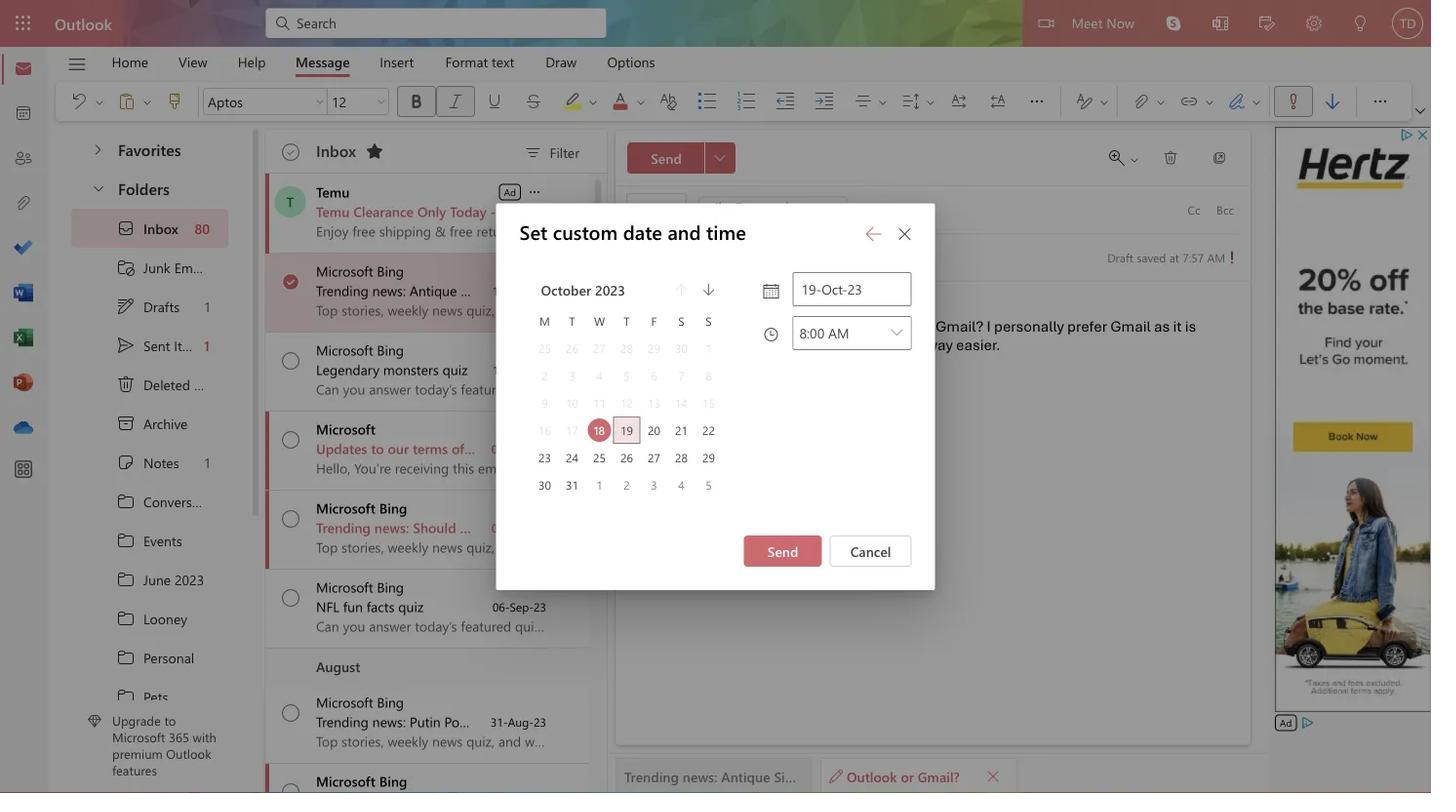 Task type: locate. For each thing, give the bounding box(es) containing it.
2023 right june
[[175, 571, 204, 589]]

items inside  deleted items
[[194, 376, 227, 394]]

4  from the top
[[116, 609, 136, 629]]

1 vertical spatial date
[[519, 281, 545, 299]]

4  tree item from the top
[[71, 599, 228, 638]]

3 trending from the top
[[316, 713, 369, 731]]


[[764, 284, 779, 299]]

t right monday element
[[569, 313, 576, 329]]

 tree item
[[71, 482, 228, 521], [71, 521, 228, 560], [71, 560, 228, 599], [71, 599, 228, 638], [71, 638, 228, 677], [71, 677, 228, 716]]

 right 
[[1129, 154, 1141, 166]]

0 horizontal spatial s
[[679, 313, 685, 329]]

0 horizontal spatial 
[[116, 375, 136, 394]]

view button
[[164, 47, 222, 77]]

7  from the top
[[282, 705, 300, 722]]

2  from the top
[[282, 273, 300, 291]]

ad
[[504, 185, 516, 199], [1281, 716, 1293, 730]]

0 vertical spatial 
[[897, 226, 913, 241]]

 for microsoft bing
[[284, 273, 299, 289]]

tab list
[[97, 47, 671, 77]]

 
[[1110, 150, 1141, 166]]

23 inside microsoft updates to our terms of use 08-sep-23
[[534, 441, 547, 457]]

2023 down "m"
[[519, 336, 548, 354]]

left-rail-appbar navigation
[[4, 47, 43, 451]]

 button
[[58, 48, 97, 81]]

1 vertical spatial 2023
[[519, 336, 548, 354]]

 up  pets
[[116, 648, 136, 668]]

options button
[[593, 47, 670, 77]]

outlook
[[55, 13, 112, 34], [862, 317, 916, 336], [166, 745, 211, 763], [847, 767, 898, 785]]

tree containing 
[[71, 209, 228, 794]]

quiz right facts
[[399, 598, 424, 616]]

To text field
[[697, 197, 1179, 223]]

friday element
[[641, 307, 668, 335]]

3 select a conversation checkbox from the top
[[269, 570, 316, 612]]

3
[[651, 477, 658, 493]]

 tree item up  personal on the bottom left
[[71, 599, 228, 638]]

bing for putin
[[377, 693, 404, 712]]

select a conversation checkbox for trending news: antique singer sewing machine values & what… and more
[[269, 254, 316, 296]]

sep- inside microsoft updates to our terms of use 08-sep-23
[[509, 441, 534, 457]]

Select a date text field
[[794, 273, 911, 305]]

gmail? inside hey mike, which do you prefer to email with? outlook or gmail? i personally prefer gmail as it is connected to chrome so it makes for using it way easier. excited to hear back from you! sincerely, test
[[936, 317, 984, 336]]

june
[[143, 571, 171, 589]]

1 microsoft bing from the top
[[316, 262, 404, 280]]

format text
[[446, 53, 515, 71]]

home button
[[97, 47, 163, 77]]

1 down 25 button
[[597, 477, 603, 493]]

1 horizontal spatial it
[[915, 336, 924, 355]]

inbox 
[[316, 140, 385, 161]]

microsoft bing for trending news: putin powerless to complain about china… and more
[[316, 693, 404, 712]]

2 select a conversation checkbox from the top
[[269, 491, 316, 533]]

5  tree item from the top
[[71, 638, 228, 677]]

1  from the top
[[116, 492, 136, 511]]

news: for putin
[[373, 713, 406, 731]]

items right deleted
[[194, 376, 227, 394]]

news: for should
[[375, 519, 409, 537]]

0 vertical spatial quiz
[[443, 361, 468, 379]]

0 horizontal spatial 2023
[[175, 571, 204, 589]]

1 horizontal spatial  button
[[980, 763, 1007, 790]]

5  from the top
[[116, 648, 136, 668]]

 tree item down  looney
[[71, 638, 228, 677]]

trending up legendary
[[316, 282, 369, 300]]

increase indent image
[[815, 92, 854, 111]]

6  tree item from the top
[[71, 677, 228, 716]]

select a conversation checkbox for trending news: putin powerless to complain about china… and more
[[269, 685, 316, 727]]

 button left 'folders'
[[81, 170, 114, 206]]

0 vertical spatial select a conversation checkbox
[[269, 333, 316, 375]]

and up the sunday element
[[708, 282, 731, 300]]

1 horizontal spatial date
[[623, 219, 663, 245]]

18
[[594, 422, 605, 438]]

 inside select a conversation option
[[284, 273, 299, 289]]

06-sep-23
[[493, 599, 547, 615]]


[[165, 92, 184, 111]]

23 right the 06-
[[534, 599, 547, 615]]

files image
[[14, 194, 33, 214]]


[[365, 142, 385, 161]]

home
[[112, 53, 148, 71]]

23 button
[[533, 446, 557, 469]]

trending for trending news: antique singer sewing machine values & what… and more
[[316, 282, 369, 300]]

trending news: putin powerless to complain about china… and more
[[316, 713, 732, 731]]

sep- for should
[[509, 520, 534, 536]]

1  tree item from the top
[[71, 482, 228, 521]]

1 horizontal spatial 
[[1163, 150, 1179, 166]]

 looney
[[116, 609, 187, 629]]

items right sent
[[174, 336, 207, 355]]

5 microsoft bing from the top
[[316, 693, 404, 712]]

 notes
[[116, 453, 179, 472]]

drafts
[[143, 297, 180, 316]]

1 horizontal spatial or
[[919, 317, 933, 336]]

premium features image
[[88, 715, 102, 729]]

 tree item down  personal on the bottom left
[[71, 677, 228, 716]]

2 s from the left
[[706, 313, 712, 329]]

1 select a conversation checkbox from the top
[[269, 333, 316, 375]]

 deleted items
[[116, 375, 227, 394]]

2 trending from the top
[[316, 519, 371, 537]]

Select a conversation checkbox
[[269, 333, 316, 375], [269, 491, 316, 533]]

Select all messages checkbox
[[277, 139, 305, 166]]

23 for quiz
[[534, 362, 547, 378]]

0 horizontal spatial quiz
[[399, 598, 424, 616]]

1 vertical spatial temu
[[316, 203, 350, 221]]

23 for putin
[[534, 714, 547, 730]]

 tree item up june
[[71, 521, 228, 560]]

4 select a conversation checkbox from the top
[[269, 685, 316, 727]]

 up 'temu' image at the left top of page
[[284, 143, 299, 159]]

more right 
[[734, 282, 766, 300]]

1 horizontal spatial quiz
[[443, 361, 468, 379]]

2  tree item from the top
[[71, 521, 228, 560]]

items for 
[[174, 336, 207, 355]]

1 vertical spatial or
[[901, 767, 915, 785]]

or right 
[[919, 317, 933, 336]]

which
[[628, 317, 671, 336]]

and left time
[[668, 219, 701, 245]]

more for trending news: should supreme court disqualify trump from… and more
[[737, 519, 770, 537]]

0 vertical spatial trending
[[316, 282, 369, 300]]

t for thursday 'element'
[[624, 313, 630, 329]]

1 vertical spatial select a conversation checkbox
[[269, 491, 316, 533]]

2
[[624, 477, 630, 493]]

1 right sent
[[204, 336, 210, 355]]

Select a conversation checkbox
[[269, 254, 316, 296], [269, 412, 316, 454], [269, 570, 316, 612], [269, 685, 316, 727], [269, 764, 316, 794]]

 tree item
[[71, 326, 228, 365]]

 tree item down  events
[[71, 560, 228, 599]]

1 horizontal spatial  button
[[312, 88, 328, 115]]

0 horizontal spatial ad
[[504, 185, 516, 199]]

sep- for antique
[[510, 283, 534, 299]]

 down 
[[116, 375, 136, 394]]

23 right 07-
[[534, 520, 547, 536]]

mike,
[[657, 298, 693, 317]]

t right wednesday element
[[624, 313, 630, 329]]


[[407, 92, 427, 111]]

1 select a conversation checkbox from the top
[[269, 254, 316, 296]]

 inside set custom date and time "document"
[[897, 226, 913, 241]]

2 horizontal spatial t
[[624, 313, 630, 329]]

3  from the top
[[282, 352, 300, 370]]

selected
[[519, 263, 570, 281]]

s right the "do"
[[706, 313, 712, 329]]

about
[[585, 713, 622, 731]]

2 vertical spatial trending
[[316, 713, 369, 731]]

1 vertical spatial 
[[116, 375, 136, 394]]

2 vertical spatial 2023
[[175, 571, 204, 589]]


[[524, 92, 544, 111]]

Select a time text field
[[794, 317, 887, 348]]

t down select all messages checkbox
[[287, 193, 294, 211]]

more right china…
[[700, 713, 732, 731]]

temu image
[[275, 186, 306, 218]]

0 horizontal spatial  button
[[81, 170, 114, 206]]

1 vertical spatial news:
[[375, 519, 409, 537]]

draw
[[546, 53, 577, 71]]

sunday element
[[695, 307, 723, 335]]

2  from the top
[[284, 273, 299, 289]]

1 inside  tree item
[[205, 297, 210, 316]]

2 horizontal spatial  button
[[374, 88, 389, 115]]

to left complain
[[507, 713, 520, 731]]

quiz right monsters
[[443, 361, 468, 379]]

to button
[[627, 193, 687, 224]]

 for  pets
[[116, 687, 136, 707]]

365
[[169, 729, 189, 746]]

tab list inside set custom date and time application
[[97, 47, 671, 77]]

tab list containing home
[[97, 47, 671, 77]]

calendar image
[[14, 104, 33, 124]]

 inside button
[[1163, 150, 1179, 166]]

tree
[[71, 123, 228, 170], [71, 209, 228, 794]]

outlook inside hey mike, which do you prefer to email with? outlook or gmail? i personally prefer gmail as it is connected to chrome so it makes for using it way easier. excited to hear back from you! sincerely, test
[[862, 317, 916, 336]]

bing
[[377, 262, 404, 280], [377, 341, 404, 359], [379, 499, 407, 517], [377, 578, 404, 596], [377, 693, 404, 712], [379, 773, 407, 791]]

date inside selected date october 19, 2023
[[519, 281, 545, 299]]

2023 up wednesday element
[[595, 280, 626, 298]]

news: for antique
[[373, 282, 406, 300]]

use
[[468, 440, 489, 458]]

temu for temu
[[316, 183, 350, 201]]

18 cell
[[586, 417, 613, 444]]

 for the bottommost  button
[[987, 770, 1000, 783]]

80
[[195, 219, 210, 237]]

2 microsoft bing from the top
[[316, 341, 404, 359]]

0 vertical spatial tree
[[71, 123, 228, 170]]

1 vertical spatial trending
[[316, 519, 371, 537]]

6  from the top
[[282, 590, 300, 607]]

1 horizontal spatial ad
[[1281, 716, 1293, 730]]

0 horizontal spatial it
[[794, 336, 803, 355]]

email
[[782, 317, 819, 336]]

news: left should
[[375, 519, 409, 537]]

send
[[768, 542, 799, 560]]

1 vertical spatial tree
[[71, 209, 228, 794]]

0 horizontal spatial prefer
[[722, 317, 762, 336]]

only
[[418, 203, 446, 221]]

cancel
[[851, 542, 892, 560]]

2 temu from the top
[[316, 203, 350, 221]]

 down 'temu' image at the left top of page
[[284, 273, 299, 289]]

 inside select all messages checkbox
[[284, 143, 299, 159]]

powerpoint image
[[14, 374, 33, 393]]

0 vertical spatial date
[[623, 219, 663, 245]]

0 vertical spatial or
[[919, 317, 933, 336]]

1 horizontal spatial t
[[569, 313, 576, 329]]

5  from the top
[[282, 510, 300, 528]]

26
[[621, 450, 633, 465]]

to
[[765, 317, 778, 336], [703, 336, 717, 355], [680, 355, 694, 374], [371, 440, 384, 458], [164, 712, 176, 730], [507, 713, 520, 731]]

1 trending from the top
[[316, 282, 369, 300]]

1 vertical spatial 
[[284, 273, 299, 289]]

microsoft inside microsoft updates to our terms of use 08-sep-23
[[316, 420, 376, 438]]

inbox left 
[[316, 140, 356, 161]]

2  from the top
[[116, 531, 136, 551]]

2 tree from the top
[[71, 209, 228, 794]]

send button
[[744, 536, 822, 567]]

 right  
[[1163, 150, 1179, 166]]

23 right 31- at the left
[[534, 714, 547, 730]]

0 horizontal spatial date
[[519, 281, 545, 299]]

1 temu from the top
[[316, 183, 350, 201]]

more
[[734, 282, 766, 300], [737, 519, 770, 537], [700, 713, 732, 731]]

set custom date and time heading
[[496, 203, 936, 264]]

2 vertical spatial news:
[[373, 713, 406, 731]]

3  from the top
[[116, 570, 136, 590]]

it right so
[[794, 336, 803, 355]]

it left is
[[1174, 317, 1182, 336]]

0 vertical spatial inbox
[[316, 140, 356, 161]]

prefer left gmail
[[1068, 317, 1108, 336]]

0 horizontal spatial t
[[287, 193, 294, 211]]

to inside microsoft updates to our terms of use 08-sep-23
[[371, 440, 384, 458]]

6  from the top
[[116, 687, 136, 707]]

format text button
[[431, 47, 529, 77]]

microsoft inside upgrade to microsoft 365 with premium outlook features
[[112, 729, 165, 746]]

14-
[[493, 283, 510, 299]]

trending left putin
[[316, 713, 369, 731]]

2 vertical spatial more
[[700, 713, 732, 731]]


[[1163, 150, 1179, 166], [116, 375, 136, 394]]

 left looney
[[116, 609, 136, 629]]

1  from the top
[[284, 143, 299, 159]]

cell
[[613, 417, 641, 444]]

mike@example.com button
[[699, 197, 848, 219]]

or right 
[[901, 767, 915, 785]]

do
[[674, 317, 691, 336]]

1 horizontal spatial inbox
[[316, 140, 356, 161]]

 left ""
[[376, 96, 387, 107]]

disqualify
[[558, 519, 618, 537]]

0 horizontal spatial  button
[[890, 218, 921, 249]]


[[116, 336, 136, 355]]

inbox inside inbox 
[[316, 140, 356, 161]]

news: left putin
[[373, 713, 406, 731]]

0 vertical spatial 
[[1163, 150, 1179, 166]]

more up send
[[737, 519, 770, 537]]

0 vertical spatial more
[[734, 282, 766, 300]]

prefer left the 
[[722, 317, 762, 336]]

1 s from the left
[[679, 313, 685, 329]]

0 vertical spatial ad
[[504, 185, 516, 199]]

select a conversation checkbox for nfl fun facts quiz
[[269, 570, 316, 612]]

0 vertical spatial gmail?
[[936, 317, 984, 336]]

more apps image
[[14, 461, 33, 480]]

items
[[174, 336, 207, 355], [194, 376, 227, 394]]

28
[[675, 450, 688, 465]]

outlook inside upgrade to microsoft 365 with premium outlook features
[[166, 745, 211, 763]]

word image
[[14, 284, 33, 304]]


[[284, 143, 299, 159], [284, 273, 299, 289]]

1 tree from the top
[[71, 123, 228, 170]]

date inside heading
[[623, 219, 663, 245]]

selected date october 19, 2023
[[519, 263, 570, 354]]

 down message button
[[314, 96, 326, 107]]

october 2023
[[541, 280, 626, 298]]

2023 inside button
[[595, 280, 626, 298]]

tags group
[[1275, 82, 1353, 121]]

1 horizontal spatial s
[[706, 313, 712, 329]]


[[67, 54, 87, 75]]

0 vertical spatial news:
[[373, 282, 406, 300]]

1 vertical spatial inbox
[[143, 219, 178, 237]]

inbox heading
[[316, 130, 390, 173]]

monday element
[[531, 307, 559, 335]]

Add a subject text field
[[616, 242, 1090, 273]]

31
[[566, 477, 579, 493]]

to left email
[[765, 317, 778, 336]]

 left june
[[116, 570, 136, 590]]

1 horizontal spatial prefer
[[1068, 317, 1108, 336]]

 for left  button
[[897, 226, 913, 241]]

1 vertical spatial items
[[194, 376, 227, 394]]

2 horizontal spatial 2023
[[595, 280, 626, 298]]

reading pane main content
[[608, 122, 1271, 794]]

 tree item
[[71, 443, 228, 482]]

 button for folders tree item
[[81, 170, 114, 206]]

inbox right 
[[143, 219, 178, 237]]

outlook inside banner
[[55, 13, 112, 34]]

it left way
[[915, 336, 924, 355]]

 for 
[[1163, 150, 1179, 166]]

 tree item up  events
[[71, 482, 228, 521]]

 inside reading pane main content
[[987, 770, 1000, 783]]

s left you
[[679, 313, 685, 329]]

1 horizontal spatial 
[[987, 770, 1000, 783]]

custom
[[553, 219, 618, 245]]

07-sep-23
[[492, 520, 547, 536]]

0 vertical spatial  button
[[890, 218, 921, 249]]

news: left antique
[[373, 282, 406, 300]]

mail image
[[14, 60, 33, 79]]

0 vertical spatial october
[[541, 280, 592, 298]]

trending for trending news: should supreme court disqualify trump from… and more
[[316, 519, 371, 537]]

wednesday element
[[586, 307, 613, 335]]

13-sep-23
[[493, 362, 547, 378]]

trending for trending news: putin powerless to complain about china… and more
[[316, 713, 369, 731]]

 tree item
[[71, 404, 228, 443]]

inbox inside  inbox
[[143, 219, 178, 237]]

 inside tree item
[[116, 375, 136, 394]]

0 vertical spatial 
[[284, 143, 299, 159]]

 june 2023
[[116, 570, 204, 590]]

 inside folders tree item
[[91, 180, 106, 196]]

items inside  sent items 1
[[174, 336, 207, 355]]

folders tree item
[[71, 170, 228, 209]]

temu
[[316, 183, 350, 201], [316, 203, 350, 221]]

0 horizontal spatial inbox
[[143, 219, 178, 237]]


[[1110, 150, 1125, 166]]

 left 'folders'
[[91, 180, 106, 196]]

0 horizontal spatial 
[[897, 226, 913, 241]]

sep-
[[510, 283, 534, 299], [510, 362, 534, 378], [509, 441, 534, 457], [509, 520, 534, 536], [510, 599, 534, 615]]

21
[[675, 422, 688, 438]]

 down  in the left bottom of the page
[[116, 492, 136, 511]]

bing for facts
[[377, 578, 404, 596]]

outlook link
[[55, 0, 112, 47]]

selected date october 19, 2023, today's date october 18, 2023 group
[[519, 263, 734, 520]]

 left events
[[116, 531, 136, 551]]


[[116, 492, 136, 511], [116, 531, 136, 551], [116, 570, 136, 590], [116, 609, 136, 629], [116, 648, 136, 668], [116, 687, 136, 707]]

and
[[668, 219, 701, 245], [708, 282, 731, 300], [710, 519, 733, 537], [674, 713, 697, 731]]


[[1285, 92, 1304, 111]]

to left our
[[371, 440, 384, 458]]

2 select a conversation checkbox from the top
[[269, 412, 316, 454]]

easier.
[[957, 336, 1001, 355]]

3 microsoft bing from the top
[[316, 499, 407, 517]]

30
[[539, 477, 551, 493]]

ad up the insanely
[[504, 185, 516, 199]]

1 vertical spatial 
[[987, 770, 1000, 783]]

 sent items 1
[[116, 336, 210, 355]]

trending down updates on the bottom of page
[[316, 519, 371, 537]]

makes
[[806, 336, 851, 355]]

5 button
[[697, 473, 721, 497]]

temu clearance only today - insanely low prices
[[316, 203, 619, 221]]

and right from…
[[710, 519, 733, 537]]

or inside hey mike, which do you prefer to email with? outlook or gmail? i personally prefer gmail as it is connected to chrome so it makes for using it way easier. excited to hear back from you! sincerely, test
[[919, 317, 933, 336]]

microsoft bing
[[316, 262, 404, 280], [316, 341, 404, 359], [316, 499, 407, 517], [316, 578, 404, 596], [316, 693, 404, 712], [316, 773, 407, 791]]

 button inside folders tree item
[[81, 170, 114, 206]]

1 horizontal spatial 2023
[[519, 336, 548, 354]]

 button left ""
[[374, 88, 389, 115]]

4 microsoft bing from the top
[[316, 578, 404, 596]]

0 vertical spatial items
[[174, 336, 207, 355]]

 button
[[155, 86, 194, 117]]

 for inbox
[[284, 143, 299, 159]]

2023 inside  june 2023
[[175, 571, 204, 589]]

to down pets
[[164, 712, 176, 730]]

format
[[446, 53, 488, 71]]

 for  deleted items
[[116, 375, 136, 394]]

4  from the top
[[282, 431, 300, 449]]

23 right 13-
[[534, 362, 547, 378]]

0 horizontal spatial or
[[901, 767, 915, 785]]

t for tuesday element
[[569, 313, 576, 329]]

3 button
[[643, 473, 666, 497]]

1 right notes
[[205, 454, 210, 472]]

archive
[[143, 415, 188, 433]]

date
[[623, 219, 663, 245], [519, 281, 545, 299]]

27
[[648, 450, 661, 465]]

1 vertical spatial more
[[737, 519, 770, 537]]

23 up 30 button
[[539, 450, 551, 465]]

t inside 'element'
[[624, 313, 630, 329]]

to do image
[[14, 239, 33, 259]]

aug-
[[508, 714, 534, 730]]

1 vertical spatial october
[[519, 299, 568, 317]]

0 vertical spatial 2023
[[595, 280, 626, 298]]

hey mike, which do you prefer to email with? outlook or gmail? i personally prefer gmail as it is connected to chrome so it makes for using it way easier. excited to hear back from you! sincerely, test
[[628, 298, 1197, 414]]

view
[[179, 53, 208, 71]]

1  from the top
[[282, 143, 300, 161]]

excel image
[[14, 329, 33, 348]]

 button down message button
[[312, 88, 328, 115]]

1 down 'email'
[[205, 297, 210, 316]]

1 inside  tree item
[[205, 454, 210, 472]]

23 down selected
[[534, 283, 547, 299]]

ad left set your advertising preferences image
[[1281, 716, 1293, 730]]

select a conversation checkbox for updates to our terms of use
[[269, 412, 316, 454]]

 up upgrade
[[116, 687, 136, 707]]

23 left 24
[[534, 441, 547, 457]]

25
[[593, 450, 606, 465]]

0 vertical spatial temu
[[316, 183, 350, 201]]

temu for temu clearance only today - insanely low prices
[[316, 203, 350, 221]]


[[703, 284, 715, 296]]

message list section
[[265, 125, 770, 794]]

thursday element
[[613, 307, 641, 335]]



Task type: vqa. For each thing, say whether or not it's contained in the screenshot.


Task type: describe. For each thing, give the bounding box(es) containing it.
26 button
[[615, 446, 639, 469]]

items for 
[[194, 376, 227, 394]]

insert button
[[365, 47, 429, 77]]

31-
[[491, 714, 508, 730]]

1 vertical spatial ad
[[1281, 716, 1293, 730]]

23 for antique
[[534, 283, 547, 299]]

numbering image
[[737, 92, 776, 111]]

sep- for quiz
[[510, 362, 534, 378]]

2023 inside selected date october 19, 2023
[[519, 336, 548, 354]]

Message body, press Alt+F10 to exit text field
[[628, 298, 1240, 569]]

 for updates to our terms of use
[[282, 431, 300, 449]]

clearance
[[354, 203, 414, 221]]

prices
[[583, 203, 619, 221]]

putin
[[410, 713, 441, 731]]

now
[[1107, 13, 1135, 31]]

from…
[[665, 519, 706, 537]]

draw button
[[531, 47, 592, 77]]

select a conversation checkbox for legendary monsters quiz
[[269, 333, 316, 375]]

f
[[652, 313, 657, 329]]

gmail
[[1111, 317, 1151, 336]]

using
[[876, 336, 912, 355]]

our
[[388, 440, 409, 458]]

 tree item
[[71, 209, 228, 248]]

1 inside button
[[597, 477, 603, 493]]

cc
[[1188, 202, 1201, 218]]

 inside select all messages checkbox
[[282, 143, 300, 161]]

1 vertical spatial  button
[[980, 763, 1007, 790]]

notes
[[143, 454, 179, 472]]

07-
[[492, 520, 509, 536]]

 for trending news: putin powerless to complain about china… and more
[[282, 705, 300, 722]]

 tree item
[[71, 287, 228, 326]]

 for trending news: should supreme court disqualify trump from… and more
[[282, 510, 300, 528]]

 for legendary monsters quiz
[[282, 352, 300, 370]]

hear
[[697, 355, 727, 374]]

to down the sunday element
[[703, 336, 717, 355]]

to left "hear"
[[680, 355, 694, 374]]

 personal
[[116, 648, 194, 668]]

31-aug-23
[[491, 714, 547, 730]]


[[989, 92, 1008, 111]]

bing for should
[[379, 499, 407, 517]]

 for  events
[[116, 531, 136, 551]]

powerless
[[445, 713, 504, 731]]

 button
[[649, 86, 688, 117]]

machine
[[550, 282, 602, 300]]

 button
[[979, 86, 1018, 117]]

help
[[238, 53, 266, 71]]

3  tree item from the top
[[71, 560, 228, 599]]

monsters
[[383, 361, 439, 379]]

legendary
[[316, 361, 380, 379]]

4
[[679, 477, 685, 493]]

bing for quiz
[[377, 341, 404, 359]]

 inside  
[[1129, 154, 1141, 166]]

pets
[[143, 688, 168, 706]]

 for 
[[116, 492, 136, 511]]

decrease indent image
[[776, 92, 815, 111]]

 for  personal
[[116, 648, 136, 668]]

 events
[[116, 531, 182, 551]]

22 button
[[697, 418, 721, 442]]

s for the sunday element
[[706, 313, 712, 329]]

 drafts
[[116, 297, 180, 316]]

so
[[775, 336, 791, 355]]

basic text group
[[203, 82, 1057, 121]]

october inside button
[[541, 280, 592, 298]]


[[950, 92, 969, 111]]

set your advertising preferences image
[[1300, 715, 1316, 731]]

 pets
[[116, 687, 168, 707]]

22
[[703, 422, 715, 438]]

meet
[[1072, 13, 1103, 31]]

 button
[[887, 317, 908, 348]]

people image
[[14, 149, 33, 169]]

microsoft bing for nfl fun facts quiz
[[316, 578, 404, 596]]

14-sep-23
[[493, 283, 547, 299]]

is
[[1186, 317, 1197, 336]]

 button
[[1314, 86, 1353, 117]]

 button
[[858, 218, 890, 249]]

23 inside button
[[539, 450, 551, 465]]

bullets image
[[698, 92, 737, 111]]

october 2023 button
[[531, 276, 668, 303]]

sincerely,
[[628, 374, 693, 393]]

s for saturday element
[[679, 313, 685, 329]]


[[116, 297, 136, 316]]

2 prefer from the left
[[1068, 317, 1108, 336]]

 for  june 2023
[[116, 570, 136, 590]]

 for the right  button
[[376, 96, 387, 107]]

set custom date and time dialog
[[0, 0, 1432, 794]]

way
[[927, 336, 953, 355]]

 button for basic text group
[[312, 88, 328, 115]]

2 button
[[615, 473, 639, 497]]

&
[[647, 282, 658, 300]]

select a conversation checkbox for trending news: should supreme court disqualify trump from… and more
[[269, 491, 316, 533]]

20
[[648, 422, 661, 438]]

 button
[[359, 136, 390, 167]]

2 horizontal spatial it
[[1174, 317, 1182, 336]]

options
[[608, 53, 655, 71]]

 button
[[436, 86, 475, 117]]

updates
[[316, 440, 367, 458]]

features
[[112, 762, 157, 779]]

bcc button
[[1210, 194, 1242, 225]]

terms
[[413, 440, 448, 458]]

china…
[[626, 713, 670, 731]]

mike@example.com
[[704, 198, 825, 216]]

 for basic text group's  button
[[314, 96, 326, 107]]

message button
[[281, 47, 365, 77]]

 outlook or gmail?
[[830, 767, 960, 785]]

microsoft bing for legendary monsters quiz
[[316, 341, 404, 359]]

1 vertical spatial gmail?
[[918, 767, 960, 785]]

outlook banner
[[0, 0, 1432, 47]]

message list list box
[[265, 174, 770, 794]]

onedrive image
[[14, 419, 33, 438]]

 tree item
[[71, 248, 228, 287]]

values
[[605, 282, 644, 300]]

and right china…
[[674, 713, 697, 731]]


[[1039, 16, 1055, 31]]

ad inside message list list box
[[504, 185, 516, 199]]

saturday element
[[668, 307, 695, 335]]

to inside upgrade to microsoft 365 with premium outlook features
[[164, 712, 176, 730]]

23 for should
[[534, 520, 547, 536]]

 button
[[514, 86, 553, 117]]

6 microsoft bing from the top
[[316, 773, 407, 791]]

microsoft bing for trending news: antique singer sewing machine values & what… and more
[[316, 262, 404, 280]]

t inside image
[[287, 193, 294, 211]]

today
[[450, 203, 487, 221]]

for
[[854, 336, 872, 355]]

low
[[554, 203, 580, 221]]

1 button
[[588, 473, 612, 497]]

draft
[[1108, 249, 1134, 265]]

should
[[413, 519, 456, 537]]

13-
[[493, 362, 510, 378]]

insert
[[380, 53, 414, 71]]

message
[[296, 53, 350, 71]]


[[1226, 251, 1240, 265]]

1 inside  sent items 1
[[204, 336, 210, 355]]

sep- for facts
[[510, 599, 534, 615]]

 for  button in folders tree item
[[91, 180, 106, 196]]

1 prefer from the left
[[722, 317, 762, 336]]

 tree item
[[71, 365, 228, 404]]

set custom date and time document
[[0, 0, 1432, 794]]

 for nfl fun facts quiz
[[282, 590, 300, 607]]

clipboard group
[[60, 82, 194, 121]]

more for trending news: putin powerless to complain about china… and more
[[700, 713, 732, 731]]


[[116, 453, 136, 472]]

october inside selected date october 19, 2023
[[519, 299, 568, 317]]

set custom date and time application
[[0, 0, 1432, 794]]

24
[[566, 450, 579, 465]]

draft saved at 7:57 am 
[[1108, 249, 1240, 265]]

30 button
[[533, 473, 557, 497]]

cell inside selected date october 19, 2023, today's date october 18, 2023 group
[[613, 417, 641, 444]]

trending news: antique singer sewing machine values & what… and more
[[316, 282, 766, 300]]

facts
[[367, 598, 395, 616]]

5
[[706, 477, 712, 493]]

include group
[[1122, 82, 1266, 121]]

 for  looney
[[116, 609, 136, 629]]

bing for antique
[[377, 262, 404, 280]]

7:57
[[1183, 249, 1205, 265]]

23 for facts
[[534, 599, 547, 615]]

5 select a conversation checkbox from the top
[[269, 764, 316, 794]]

tuesday element
[[559, 307, 586, 335]]

microsoft updates to our terms of use 08-sep-23
[[316, 420, 547, 458]]

1 vertical spatial quiz
[[399, 598, 424, 616]]

microsoft bing for trending news: should supreme court disqualify trump from… and more
[[316, 499, 407, 517]]

from
[[766, 355, 798, 374]]

and inside heading
[[668, 219, 701, 245]]



